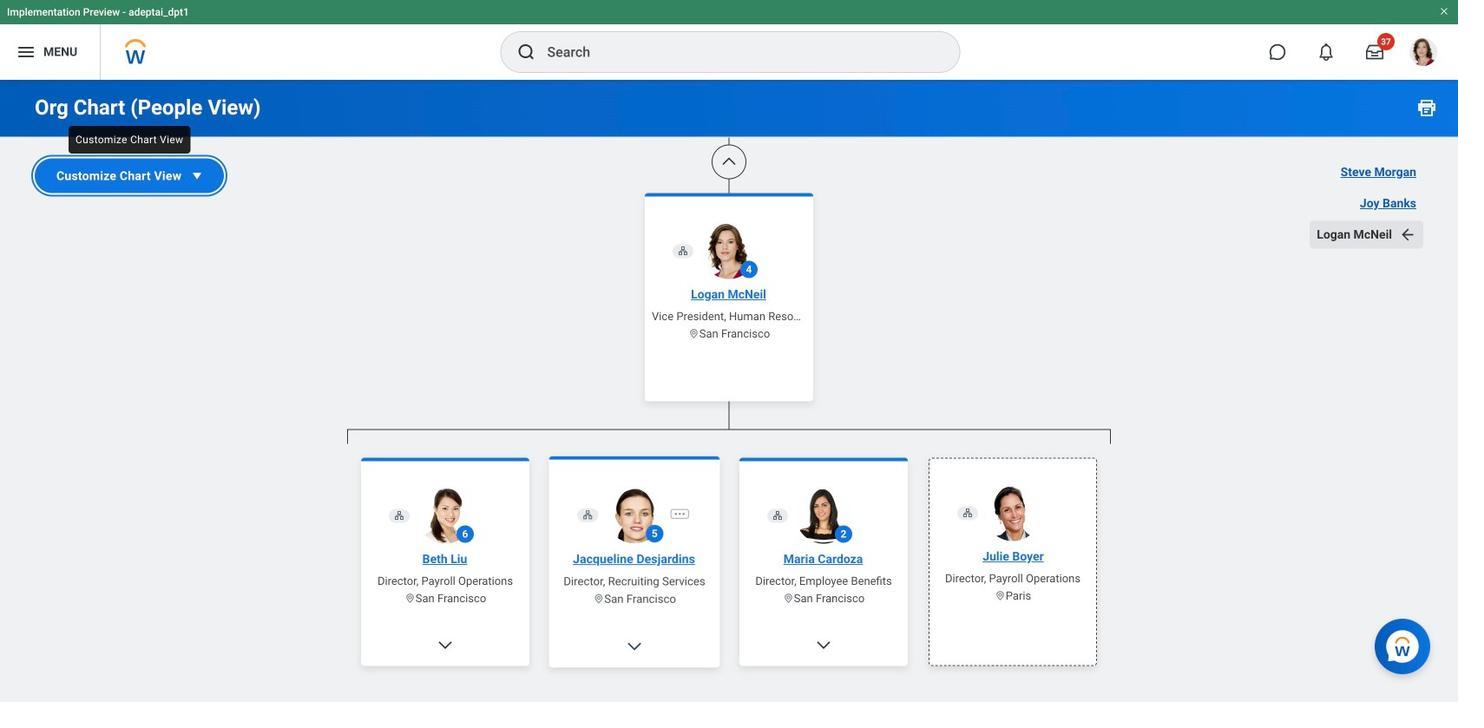 Task type: describe. For each thing, give the bounding box(es) containing it.
0 horizontal spatial view team image
[[580, 507, 591, 518]]

location image for the rightmost chevron down icon
[[591, 595, 603, 607]]

Search Workday  search field
[[547, 33, 924, 71]]

arrow left image
[[1399, 226, 1417, 243]]

related actions image
[[675, 505, 689, 519]]

notifications large image
[[1318, 43, 1335, 61]]

view team image for leftmost chevron down icon
[[394, 510, 404, 521]]

justify image
[[16, 42, 36, 62]]

view team image for chevron down image
[[773, 510, 783, 521]]

close environment banner image
[[1439, 6, 1450, 16]]

inbox large image
[[1366, 43, 1384, 61]]



Task type: locate. For each thing, give the bounding box(es) containing it.
main content
[[0, 0, 1458, 702]]

caret down image
[[189, 167, 206, 184]]

chevron up image
[[720, 153, 738, 171]]

1 horizontal spatial view team image
[[963, 508, 973, 518]]

location image for chevron down image
[[783, 593, 794, 604]]

1 horizontal spatial chevron down image
[[625, 642, 644, 660]]

1 horizontal spatial location image
[[783, 593, 794, 604]]

location image
[[995, 590, 1006, 602], [404, 593, 416, 604]]

profile logan mcneil image
[[1410, 38, 1437, 70]]

0 horizontal spatial chevron down image
[[437, 637, 454, 654]]

print org chart image
[[1417, 97, 1437, 118]]

0 horizontal spatial location image
[[404, 593, 416, 604]]

chevron down image
[[815, 637, 832, 654]]

1 horizontal spatial view team image
[[773, 510, 783, 521]]

chevron down image
[[437, 637, 454, 654], [625, 642, 644, 660]]

logan mcneil, logan mcneil, 4 direct reports element
[[347, 444, 1111, 702]]

1 view team image from the left
[[394, 510, 404, 521]]

tooltip
[[63, 121, 196, 159]]

1 horizontal spatial location image
[[995, 590, 1006, 602]]

0 horizontal spatial view team image
[[394, 510, 404, 521]]

banner
[[0, 0, 1458, 80]]

0 horizontal spatial location image
[[591, 595, 603, 607]]

location image
[[783, 593, 794, 604], [591, 595, 603, 607]]

view team image
[[580, 507, 591, 518], [963, 508, 973, 518]]

search image
[[516, 42, 537, 62]]

view team image
[[394, 510, 404, 521], [773, 510, 783, 521]]

2 view team image from the left
[[773, 510, 783, 521]]



Task type: vqa. For each thing, say whether or not it's contained in the screenshot.
Done button
no



